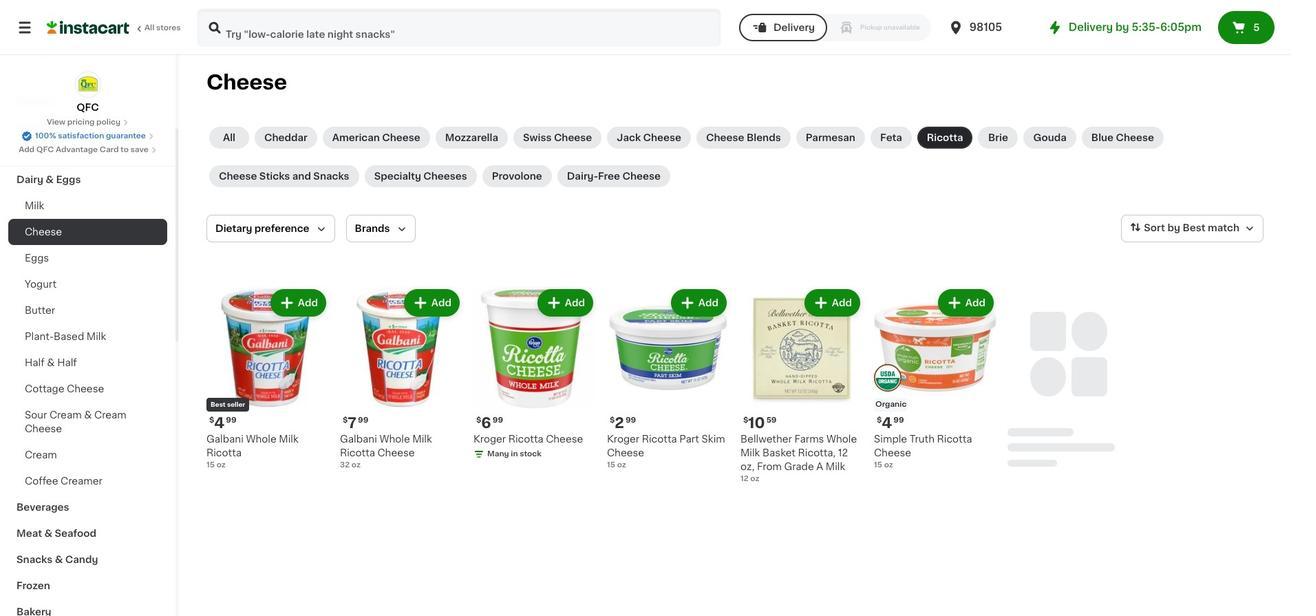 Task type: locate. For each thing, give the bounding box(es) containing it.
oz
[[217, 461, 226, 469], [352, 461, 361, 469], [617, 461, 627, 469], [885, 461, 894, 469], [751, 475, 760, 483]]

cheese inside galbani whole milk ricotta cheese 32 oz
[[378, 448, 415, 458]]

kroger for kroger ricotta cheese
[[474, 435, 506, 444]]

dietary preference button
[[207, 215, 335, 242]]

1 horizontal spatial $ 4 99
[[877, 416, 905, 430]]

by right sort
[[1168, 223, 1181, 233]]

0 horizontal spatial 12
[[741, 475, 749, 483]]

99 down organic
[[894, 417, 905, 424]]

all left stores
[[145, 24, 154, 32]]

produce link
[[8, 140, 167, 167]]

guarantee
[[106, 132, 146, 140]]

2 15 from the left
[[607, 461, 616, 469]]

truth
[[910, 435, 935, 444]]

2 4 from the left
[[882, 416, 893, 430]]

sour cream & cream cheese link
[[8, 402, 167, 442]]

all stores
[[145, 24, 181, 32]]

american cheese
[[332, 133, 421, 143]]

qfc up view pricing policy link
[[77, 103, 99, 112]]

& for candy
[[55, 555, 63, 565]]

cheese
[[207, 72, 287, 92], [382, 133, 421, 143], [554, 133, 592, 143], [644, 133, 682, 143], [707, 133, 745, 143], [1117, 133, 1155, 143], [219, 171, 257, 181], [623, 171, 661, 181], [25, 227, 62, 237], [67, 384, 104, 394], [25, 424, 62, 434], [546, 435, 584, 444], [378, 448, 415, 458], [607, 448, 645, 458], [875, 448, 912, 458]]

delivery inside button
[[774, 23, 815, 32]]

15 inside simple truth ricotta cheese 15 oz
[[875, 461, 883, 469]]

1 half from the left
[[25, 358, 45, 368]]

1 horizontal spatial whole
[[380, 435, 410, 444]]

2 add button from the left
[[405, 291, 459, 315]]

1 vertical spatial by
[[1168, 223, 1181, 233]]

product group containing 7
[[340, 286, 463, 471]]

$ inside $ 6 99
[[477, 417, 482, 424]]

add for kroger ricotta cheese
[[565, 298, 585, 308]]

Search field
[[198, 10, 720, 45]]

1 horizontal spatial eggs
[[56, 175, 81, 185]]

& inside 'sour cream & cream cheese'
[[84, 410, 92, 420]]

ricotta up 32
[[340, 448, 375, 458]]

cream
[[50, 410, 82, 420], [94, 410, 127, 420], [25, 450, 57, 460]]

best left match at the right top of the page
[[1183, 223, 1206, 233]]

kroger inside kroger ricotta part skim cheese 15 oz
[[607, 435, 640, 444]]

0 horizontal spatial best
[[211, 401, 226, 408]]

3 whole from the left
[[827, 435, 858, 444]]

view pricing policy
[[47, 118, 121, 126]]

by
[[1116, 22, 1130, 32], [1168, 223, 1181, 233]]

99 right "6"
[[493, 417, 503, 424]]

1 vertical spatial qfc
[[36, 146, 54, 154]]

& left candy in the left bottom of the page
[[55, 555, 63, 565]]

4
[[214, 416, 225, 430], [882, 416, 893, 430]]

add for bellwether farms whole milk basket ricotta, 12 oz, from grade a milk
[[832, 298, 853, 308]]

99 for kroger ricotta cheese
[[493, 417, 503, 424]]

specialty
[[374, 171, 421, 181]]

add qfc advantage card to save link
[[19, 145, 157, 156]]

99 down best seller
[[226, 417, 237, 424]]

15 down "simple"
[[875, 461, 883, 469]]

add for kroger ricotta part skim cheese
[[699, 298, 719, 308]]

eggs up yogurt
[[25, 253, 49, 263]]

0 horizontal spatial kroger
[[474, 435, 506, 444]]

satisfaction
[[58, 132, 104, 140]]

oz down "simple"
[[885, 461, 894, 469]]

5
[[1254, 23, 1260, 32]]

4 down best seller
[[214, 416, 225, 430]]

0 horizontal spatial 15
[[207, 461, 215, 469]]

$ for galbani whole milk ricotta
[[209, 417, 214, 424]]

dairy-
[[567, 171, 598, 181]]

oz down $ 2 99
[[617, 461, 627, 469]]

galbani down $ 7 99 at the left bottom
[[340, 435, 377, 444]]

100% satisfaction guarantee button
[[21, 128, 154, 142]]

1 horizontal spatial 4
[[882, 416, 893, 430]]

3 product group from the left
[[474, 286, 596, 463]]

$ for kroger ricotta part skim cheese
[[610, 417, 615, 424]]

galbani inside galbani whole milk ricotta cheese 32 oz
[[340, 435, 377, 444]]

galbani inside galbani whole milk ricotta 15 oz
[[207, 435, 244, 444]]

oz down best seller
[[217, 461, 226, 469]]

best inside best match sort by field
[[1183, 223, 1206, 233]]

snacks right 'and'
[[314, 171, 350, 181]]

$
[[209, 417, 214, 424], [343, 417, 348, 424], [477, 417, 482, 424], [610, 417, 615, 424], [744, 417, 749, 424], [877, 417, 882, 424]]

2 product group from the left
[[340, 286, 463, 471]]

eggs down advantage at the left of page
[[56, 175, 81, 185]]

cheese sticks and snacks link
[[209, 165, 359, 187]]

snacks & candy link
[[8, 547, 167, 573]]

preference
[[255, 224, 310, 233]]

all for all stores
[[145, 24, 154, 32]]

dairy
[[17, 175, 43, 185]]

12 right ricotta,
[[839, 448, 848, 458]]

0 horizontal spatial half
[[25, 358, 45, 368]]

0 horizontal spatial galbani
[[207, 435, 244, 444]]

galbani whole milk ricotta 15 oz
[[207, 435, 299, 469]]

4 add button from the left
[[673, 291, 726, 315]]

half down plant-
[[25, 358, 45, 368]]

3 $ from the left
[[477, 417, 482, 424]]

kroger for kroger ricotta part skim cheese 15 oz
[[607, 435, 640, 444]]

1 add button from the left
[[272, 291, 325, 315]]

delivery by 5:35-6:05pm link
[[1047, 19, 1202, 36]]

jack
[[617, 133, 641, 143]]

1 15 from the left
[[207, 461, 215, 469]]

ricotta link
[[918, 127, 973, 149]]

0 horizontal spatial delivery
[[774, 23, 815, 32]]

1 horizontal spatial snacks
[[314, 171, 350, 181]]

kroger down $ 6 99
[[474, 435, 506, 444]]

2 99 from the left
[[358, 417, 369, 424]]

0 vertical spatial all
[[145, 24, 154, 32]]

15 inside galbani whole milk ricotta 15 oz
[[207, 461, 215, 469]]

& right dairy
[[46, 175, 54, 185]]

2 whole from the left
[[380, 435, 410, 444]]

$ for kroger ricotta cheese
[[477, 417, 482, 424]]

1 horizontal spatial 15
[[607, 461, 616, 469]]

0 vertical spatial best
[[1183, 223, 1206, 233]]

1 99 from the left
[[226, 417, 237, 424]]

3 99 from the left
[[493, 417, 503, 424]]

1 horizontal spatial 12
[[839, 448, 848, 458]]

$ for galbani whole milk ricotta cheese
[[343, 417, 348, 424]]

eggs
[[56, 175, 81, 185], [25, 253, 49, 263]]

$ inside the $ 10 59
[[744, 417, 749, 424]]

all left cheddar at the top of page
[[223, 133, 236, 143]]

half down 'plant-based milk'
[[57, 358, 77, 368]]

milk
[[25, 201, 44, 211], [87, 332, 106, 342], [279, 435, 299, 444], [413, 435, 432, 444], [741, 448, 760, 458], [826, 462, 846, 472]]

0 vertical spatial eggs
[[56, 175, 81, 185]]

specialty cheeses
[[374, 171, 467, 181]]

99 for simple truth ricotta cheese
[[894, 417, 905, 424]]

3 add button from the left
[[539, 291, 592, 315]]

99 inside $ 6 99
[[493, 417, 503, 424]]

2 kroger from the left
[[607, 435, 640, 444]]

match
[[1208, 223, 1240, 233]]

whole inside galbani whole milk ricotta 15 oz
[[246, 435, 277, 444]]

yogurt
[[25, 280, 57, 289]]

blue cheese
[[1092, 133, 1155, 143]]

add button
[[272, 291, 325, 315], [405, 291, 459, 315], [539, 291, 592, 315], [673, 291, 726, 315], [806, 291, 859, 315], [940, 291, 993, 315]]

jack cheese link
[[608, 127, 691, 149]]

$ 4 99 for simple
[[877, 416, 905, 430]]

add button for bellwether farms whole milk basket ricotta, 12 oz, from grade a milk
[[806, 291, 859, 315]]

$ 2 99
[[610, 416, 636, 430]]

1 4 from the left
[[214, 416, 225, 430]]

15 down 2
[[607, 461, 616, 469]]

0 vertical spatial qfc
[[77, 103, 99, 112]]

6 add button from the left
[[940, 291, 993, 315]]

12 down oz,
[[741, 475, 749, 483]]

ricotta down best seller
[[207, 448, 242, 458]]

5 product group from the left
[[741, 286, 864, 485]]

0 horizontal spatial eggs
[[25, 253, 49, 263]]

oz inside kroger ricotta part skim cheese 15 oz
[[617, 461, 627, 469]]

by inside field
[[1168, 223, 1181, 233]]

1 kroger from the left
[[474, 435, 506, 444]]

farms
[[795, 435, 825, 444]]

$ for simple truth ricotta cheese
[[877, 417, 882, 424]]

15 down best seller
[[207, 461, 215, 469]]

by left 5:35-
[[1116, 22, 1130, 32]]

1 $ from the left
[[209, 417, 214, 424]]

by for sort
[[1168, 223, 1181, 233]]

snacks up frozen
[[17, 555, 53, 565]]

american cheese link
[[323, 127, 430, 149]]

5 button
[[1219, 11, 1275, 44]]

a
[[817, 462, 824, 472]]

99 inside $ 7 99
[[358, 417, 369, 424]]

1 horizontal spatial galbani
[[340, 435, 377, 444]]

99 inside $ 2 99
[[626, 417, 636, 424]]

0 horizontal spatial 4
[[214, 416, 225, 430]]

qfc link
[[75, 72, 101, 114]]

kroger down $ 2 99
[[607, 435, 640, 444]]

4 up "simple"
[[882, 416, 893, 430]]

4 99 from the left
[[626, 417, 636, 424]]

based
[[54, 332, 84, 342]]

$ 4 99 up "simple"
[[877, 416, 905, 430]]

None search field
[[197, 8, 722, 47]]

4 product group from the left
[[607, 286, 730, 471]]

2 horizontal spatial whole
[[827, 435, 858, 444]]

$ inside $ 7 99
[[343, 417, 348, 424]]

gouda
[[1034, 133, 1067, 143]]

2 galbani from the left
[[340, 435, 377, 444]]

product group containing 6
[[474, 286, 596, 463]]

0 horizontal spatial qfc
[[36, 146, 54, 154]]

1 horizontal spatial best
[[1183, 223, 1206, 233]]

add for galbani whole milk ricotta cheese
[[432, 298, 452, 308]]

& right meat
[[44, 529, 52, 538]]

1 galbani from the left
[[207, 435, 244, 444]]

recipes
[[17, 96, 57, 106]]

feta link
[[871, 127, 912, 149]]

1 vertical spatial eggs
[[25, 253, 49, 263]]

stores
[[156, 24, 181, 32]]

4 $ from the left
[[610, 417, 615, 424]]

brie link
[[979, 127, 1019, 149]]

$ 4 99 down best seller
[[209, 416, 237, 430]]

cheese inside kroger ricotta part skim cheese 15 oz
[[607, 448, 645, 458]]

1 vertical spatial snacks
[[17, 555, 53, 565]]

ricotta left brie in the right top of the page
[[927, 133, 964, 143]]

sort by
[[1145, 223, 1181, 233]]

whole
[[246, 435, 277, 444], [380, 435, 410, 444], [827, 435, 858, 444]]

creamer
[[61, 477, 102, 486]]

dietary
[[216, 224, 252, 233]]

&
[[46, 175, 54, 185], [47, 358, 55, 368], [84, 410, 92, 420], [44, 529, 52, 538], [55, 555, 63, 565]]

add button for galbani whole milk ricotta cheese
[[405, 291, 459, 315]]

best for best match
[[1183, 223, 1206, 233]]

coffee creamer link
[[8, 468, 167, 494]]

1 product group from the left
[[207, 286, 329, 471]]

specialty cheeses link
[[365, 165, 477, 187]]

ricotta left part
[[642, 435, 677, 444]]

product group
[[207, 286, 329, 471], [340, 286, 463, 471], [474, 286, 596, 463], [607, 286, 730, 471], [741, 286, 864, 485], [875, 286, 997, 471]]

swiss
[[523, 133, 552, 143]]

0 horizontal spatial by
[[1116, 22, 1130, 32]]

1 $ 4 99 from the left
[[209, 416, 237, 430]]

5 add button from the left
[[806, 291, 859, 315]]

1 horizontal spatial by
[[1168, 223, 1181, 233]]

0 vertical spatial by
[[1116, 22, 1130, 32]]

10
[[749, 416, 765, 430]]

99 right 2
[[626, 417, 636, 424]]

whole inside bellwether farms whole milk basket ricotta, 12 oz, from grade a milk 12 oz
[[827, 435, 858, 444]]

best left seller
[[211, 401, 226, 408]]

& up cottage
[[47, 358, 55, 368]]

0 horizontal spatial whole
[[246, 435, 277, 444]]

ricotta right truth
[[938, 435, 973, 444]]

oz right 32
[[352, 461, 361, 469]]

4 for galbani whole milk ricotta
[[214, 416, 225, 430]]

candy
[[65, 555, 98, 565]]

$ inside $ 2 99
[[610, 417, 615, 424]]

cheese inside "link"
[[623, 171, 661, 181]]

3 15 from the left
[[875, 461, 883, 469]]

1 horizontal spatial kroger
[[607, 435, 640, 444]]

cream down the cottage cheese on the bottom of page
[[50, 410, 82, 420]]

98105
[[970, 22, 1003, 32]]

1 horizontal spatial all
[[223, 133, 236, 143]]

5 $ from the left
[[744, 417, 749, 424]]

& inside "link"
[[44, 529, 52, 538]]

1 vertical spatial all
[[223, 133, 236, 143]]

to
[[121, 146, 129, 154]]

oz down oz,
[[751, 475, 760, 483]]

99
[[226, 417, 237, 424], [358, 417, 369, 424], [493, 417, 503, 424], [626, 417, 636, 424], [894, 417, 905, 424]]

6 $ from the left
[[877, 417, 882, 424]]

Best match Sort by field
[[1122, 215, 1264, 242]]

cottage cheese link
[[8, 376, 167, 402]]

coffee creamer
[[25, 477, 102, 486]]

1 horizontal spatial half
[[57, 358, 77, 368]]

2 horizontal spatial 15
[[875, 461, 883, 469]]

0 horizontal spatial $ 4 99
[[209, 416, 237, 430]]

0 vertical spatial snacks
[[314, 171, 350, 181]]

& for eggs
[[46, 175, 54, 185]]

whole inside galbani whole milk ricotta cheese 32 oz
[[380, 435, 410, 444]]

milk link
[[8, 193, 167, 219]]

& down cottage cheese link
[[84, 410, 92, 420]]

5 99 from the left
[[894, 417, 905, 424]]

1 horizontal spatial qfc
[[77, 103, 99, 112]]

many
[[488, 450, 509, 458]]

2 $ from the left
[[343, 417, 348, 424]]

ricotta inside kroger ricotta part skim cheese 15 oz
[[642, 435, 677, 444]]

instacart logo image
[[47, 19, 129, 36]]

1 vertical spatial best
[[211, 401, 226, 408]]

1 whole from the left
[[246, 435, 277, 444]]

1 horizontal spatial delivery
[[1069, 22, 1114, 32]]

0 horizontal spatial snacks
[[17, 555, 53, 565]]

qfc down 100%
[[36, 146, 54, 154]]

0 horizontal spatial all
[[145, 24, 154, 32]]

galbani down best seller
[[207, 435, 244, 444]]

99 right 7 on the bottom left of page
[[358, 417, 369, 424]]

half & half link
[[8, 350, 167, 376]]

2 $ 4 99 from the left
[[877, 416, 905, 430]]



Task type: vqa. For each thing, say whether or not it's contained in the screenshot.


Task type: describe. For each thing, give the bounding box(es) containing it.
thanksgiving
[[17, 123, 82, 132]]

add for galbani whole milk ricotta
[[298, 298, 318, 308]]

ricotta inside galbani whole milk ricotta cheese 32 oz
[[340, 448, 375, 458]]

delivery by 5:35-6:05pm
[[1069, 22, 1202, 32]]

cheese link
[[8, 219, 167, 245]]

cream down cottage cheese link
[[94, 410, 127, 420]]

all for all
[[223, 133, 236, 143]]

cheese blends
[[707, 133, 781, 143]]

swiss cheese
[[523, 133, 592, 143]]

dairy & eggs link
[[8, 167, 167, 193]]

plant-
[[25, 332, 54, 342]]

kroger ricotta cheese
[[474, 435, 584, 444]]

butter
[[25, 306, 55, 315]]

basket
[[763, 448, 796, 458]]

jack cheese
[[617, 133, 682, 143]]

15 for cheese
[[875, 461, 883, 469]]

meat & seafood link
[[8, 521, 167, 547]]

frozen link
[[8, 573, 167, 599]]

99 for galbani whole milk ricotta
[[226, 417, 237, 424]]

recipes link
[[8, 88, 167, 114]]

cream up coffee
[[25, 450, 57, 460]]

whole for 4
[[246, 435, 277, 444]]

all stores link
[[47, 8, 182, 47]]

galbani whole milk ricotta cheese 32 oz
[[340, 435, 432, 469]]

best match
[[1183, 223, 1240, 233]]

cheese inside simple truth ricotta cheese 15 oz
[[875, 448, 912, 458]]

qfc logo image
[[75, 72, 101, 98]]

& for seafood
[[44, 529, 52, 538]]

ricotta up stock
[[509, 435, 544, 444]]

$ 10 59
[[744, 416, 777, 430]]

99 for galbani whole milk ricotta cheese
[[358, 417, 369, 424]]

plant-based milk
[[25, 332, 106, 342]]

oz inside bellwether farms whole milk basket ricotta, 12 oz, from grade a milk 12 oz
[[751, 475, 760, 483]]

sour
[[25, 410, 47, 420]]

blue cheese link
[[1082, 127, 1164, 149]]

99 for kroger ricotta part skim cheese
[[626, 417, 636, 424]]

provolone link
[[483, 165, 552, 187]]

save
[[131, 146, 149, 154]]

brie
[[989, 133, 1009, 143]]

in
[[511, 450, 518, 458]]

provolone
[[492, 171, 542, 181]]

parmesan link
[[797, 127, 866, 149]]

ricotta,
[[799, 448, 836, 458]]

ricotta inside galbani whole milk ricotta 15 oz
[[207, 448, 242, 458]]

blends
[[747, 133, 781, 143]]

produce
[[17, 149, 59, 158]]

add button for simple truth ricotta cheese
[[940, 291, 993, 315]]

brands
[[355, 224, 390, 233]]

view
[[47, 118, 65, 126]]

$ 4 99 for galbani
[[209, 416, 237, 430]]

delivery for delivery by 5:35-6:05pm
[[1069, 22, 1114, 32]]

add button for galbani whole milk ricotta
[[272, 291, 325, 315]]

& for half
[[47, 358, 55, 368]]

part
[[680, 435, 700, 444]]

cheddar link
[[255, 127, 317, 149]]

add qfc advantage card to save
[[19, 146, 149, 154]]

feta
[[881, 133, 903, 143]]

milk inside galbani whole milk ricotta 15 oz
[[279, 435, 299, 444]]

half & half
[[25, 358, 77, 368]]

stock
[[520, 450, 542, 458]]

cheese inside 'sour cream & cream cheese'
[[25, 424, 62, 434]]

oz inside galbani whole milk ricotta 15 oz
[[217, 461, 226, 469]]

dairy & eggs
[[17, 175, 81, 185]]

all link
[[209, 127, 249, 149]]

snacks & candy
[[17, 555, 98, 565]]

add button for kroger ricotta cheese
[[539, 291, 592, 315]]

pricing
[[67, 118, 95, 126]]

cheddar
[[264, 133, 308, 143]]

product group containing 10
[[741, 286, 864, 485]]

add button for kroger ricotta part skim cheese
[[673, 291, 726, 315]]

100% satisfaction guarantee
[[35, 132, 146, 140]]

policy
[[96, 118, 121, 126]]

cottage cheese
[[25, 384, 104, 394]]

simple
[[875, 435, 908, 444]]

oz,
[[741, 462, 755, 472]]

0 vertical spatial 12
[[839, 448, 848, 458]]

100%
[[35, 132, 56, 140]]

simple truth ricotta cheese 15 oz
[[875, 435, 973, 469]]

oz inside galbani whole milk ricotta cheese 32 oz
[[352, 461, 361, 469]]

delivery for delivery
[[774, 23, 815, 32]]

ricotta inside simple truth ricotta cheese 15 oz
[[938, 435, 973, 444]]

cottage
[[25, 384, 64, 394]]

bellwether farms whole milk basket ricotta, 12 oz, from grade a milk 12 oz
[[741, 435, 858, 483]]

many in stock
[[488, 450, 542, 458]]

american
[[332, 133, 380, 143]]

dietary preference
[[216, 224, 310, 233]]

meat & seafood
[[17, 529, 96, 538]]

beverages link
[[8, 494, 167, 521]]

by for delivery
[[1116, 22, 1130, 32]]

6
[[482, 416, 492, 430]]

plant-based milk link
[[8, 324, 167, 350]]

card
[[100, 146, 119, 154]]

lists
[[39, 48, 62, 57]]

galbani for 7
[[340, 435, 377, 444]]

cheeses
[[424, 171, 467, 181]]

service type group
[[740, 14, 932, 41]]

7
[[348, 416, 357, 430]]

milk inside galbani whole milk ricotta cheese 32 oz
[[413, 435, 432, 444]]

add for simple truth ricotta cheese
[[966, 298, 986, 308]]

frozen
[[17, 581, 50, 591]]

yogurt link
[[8, 271, 167, 297]]

oz inside simple truth ricotta cheese 15 oz
[[885, 461, 894, 469]]

product group containing 2
[[607, 286, 730, 471]]

$ for bellwether farms whole milk basket ricotta, 12 oz, from grade a milk
[[744, 417, 749, 424]]

free
[[598, 171, 620, 181]]

4 for simple truth ricotta cheese
[[882, 416, 893, 430]]

brands button
[[346, 215, 416, 242]]

beverages
[[17, 503, 69, 512]]

15 inside kroger ricotta part skim cheese 15 oz
[[607, 461, 616, 469]]

meat
[[17, 529, 42, 538]]

best for best seller
[[211, 401, 226, 408]]

grade
[[785, 462, 814, 472]]

6 product group from the left
[[875, 286, 997, 471]]

mozzarella
[[445, 133, 499, 143]]

1 vertical spatial 12
[[741, 475, 749, 483]]

and
[[292, 171, 311, 181]]

whole for 7
[[380, 435, 410, 444]]

mozzarella link
[[436, 127, 508, 149]]

gouda link
[[1024, 127, 1077, 149]]

2 half from the left
[[57, 358, 77, 368]]

15 for ricotta
[[207, 461, 215, 469]]

galbani for 4
[[207, 435, 244, 444]]

item badge image
[[875, 364, 902, 392]]

organic
[[876, 401, 907, 408]]



